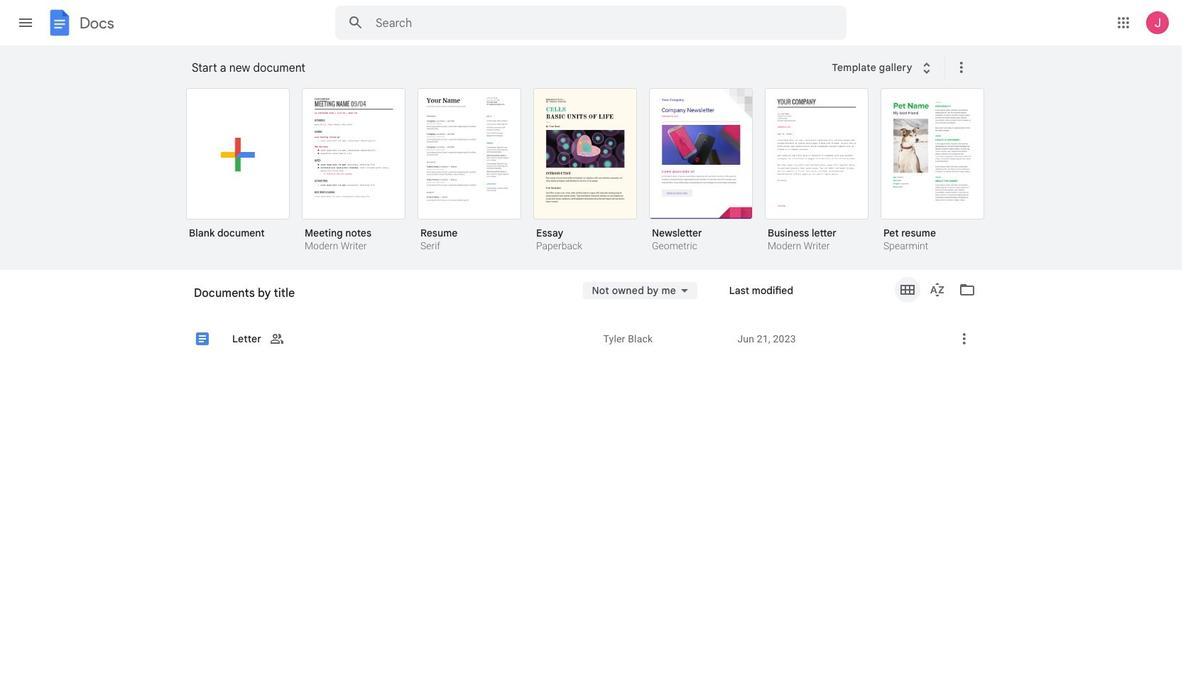 Task type: vqa. For each thing, say whether or not it's contained in the screenshot.
the bottommost Edit
no



Task type: locate. For each thing, give the bounding box(es) containing it.
option
[[183, 64, 986, 684], [186, 88, 290, 249], [302, 88, 406, 254], [418, 88, 522, 254], [534, 88, 637, 254], [650, 88, 753, 254], [765, 88, 869, 254], [881, 88, 985, 254]]

None search field
[[335, 6, 847, 40]]

template gallery image
[[919, 60, 936, 77]]

more actions. popup button. image
[[956, 330, 974, 347]]

more actions. image
[[951, 59, 971, 76]]

heading
[[192, 45, 823, 91], [183, 270, 562, 316]]

main menu image
[[17, 14, 34, 31]]

search image
[[342, 9, 370, 37]]

list box
[[186, 85, 1003, 271]]



Task type: describe. For each thing, give the bounding box(es) containing it.
1 vertical spatial heading
[[183, 270, 562, 316]]

last opened by me jun 21, 2023 element
[[738, 332, 934, 346]]

letter google docs element
[[225, 64, 595, 684]]

grid view image
[[900, 281, 917, 298]]

owned by tyler black element
[[604, 332, 727, 346]]

Search bar text field
[[376, 16, 812, 31]]

medium image
[[194, 330, 211, 347]]

0 vertical spatial heading
[[192, 45, 823, 91]]



